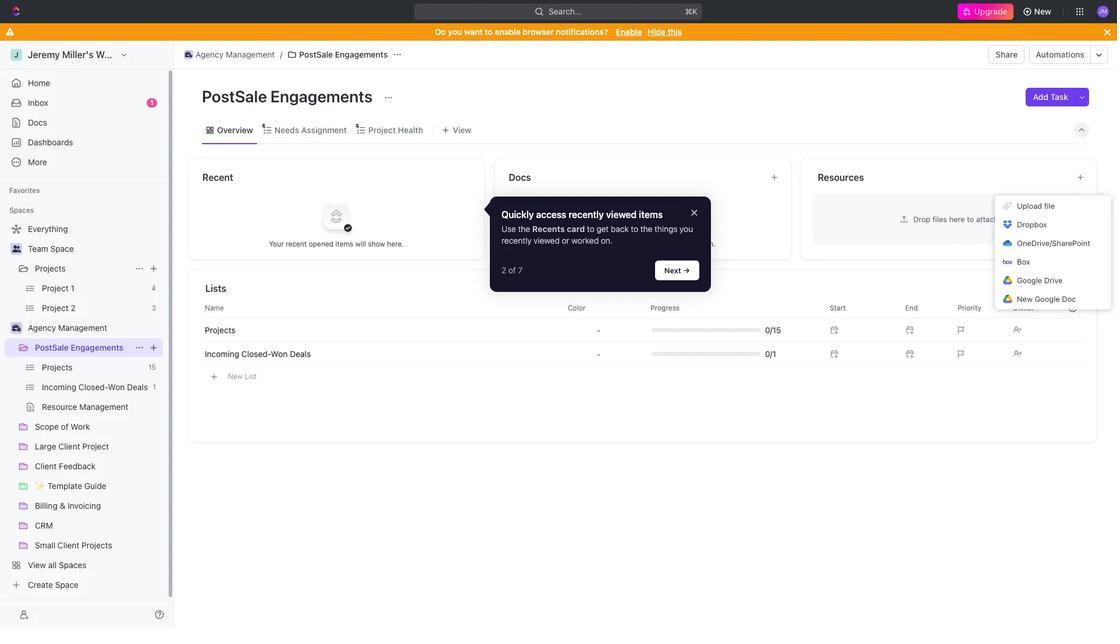 Task type: vqa. For each thing, say whether or not it's contained in the screenshot.
"The" within the 'to get back to the things you recently viewed or worked on.'
yes



Task type: locate. For each thing, give the bounding box(es) containing it.
upgrade
[[974, 6, 1008, 16]]

× navigation
[[490, 196, 711, 292]]

dashboards link
[[5, 133, 163, 152]]

0 vertical spatial items
[[639, 209, 663, 220]]

1 vertical spatial postsale engagements
[[202, 87, 376, 106]]

projects
[[35, 264, 66, 273], [205, 325, 236, 335]]

0/15
[[765, 325, 781, 335]]

postsale engagements link
[[285, 48, 391, 62], [35, 339, 130, 357]]

show
[[368, 239, 385, 248]]

recently down use
[[502, 236, 532, 246]]

drop
[[913, 214, 930, 224]]

0 vertical spatial postsale engagements link
[[285, 48, 391, 62]]

projects inside sidebar navigation
[[35, 264, 66, 273]]

0 horizontal spatial viewed
[[534, 236, 560, 246]]

1 vertical spatial postsale engagements link
[[35, 339, 130, 357]]

new up automations
[[1034, 6, 1051, 16]]

1 vertical spatial viewed
[[534, 236, 560, 246]]

you down ×
[[680, 224, 693, 234]]

you right do on the left of the page
[[448, 27, 462, 37]]

2 horizontal spatial new
[[1034, 6, 1051, 16]]

0 vertical spatial viewed
[[606, 209, 637, 220]]

upload file
[[1017, 201, 1055, 211]]

viewed
[[606, 209, 637, 220], [534, 236, 560, 246]]

1 horizontal spatial agency management
[[195, 49, 275, 59]]

inbox
[[28, 98, 48, 108]]

automations
[[1036, 49, 1085, 59]]

postsale inside sidebar navigation
[[35, 343, 69, 353]]

project
[[368, 125, 396, 135]]

0 vertical spatial projects link
[[35, 260, 130, 278]]

agency management left /
[[195, 49, 275, 59]]

2 vertical spatial engagements
[[71, 343, 123, 353]]

docs up quickly
[[509, 172, 531, 183]]

1 vertical spatial agency management link
[[28, 319, 161, 337]]

1 horizontal spatial new
[[1017, 294, 1033, 304]]

×
[[691, 205, 698, 218]]

incoming closed-won deals link
[[205, 349, 311, 359]]

0 vertical spatial new
[[1034, 6, 1051, 16]]

to
[[485, 27, 493, 37], [967, 214, 974, 224], [587, 224, 594, 234], [631, 224, 638, 234], [665, 239, 671, 248]]

1 horizontal spatial you
[[680, 224, 693, 234]]

lists
[[205, 283, 226, 294]]

this right hide
[[668, 27, 682, 37]]

you
[[570, 239, 582, 248]]

viewed up back
[[606, 209, 637, 220]]

postsale engagements inside sidebar navigation
[[35, 343, 123, 353]]

sidebar navigation
[[0, 41, 174, 628]]

this
[[668, 27, 682, 37], [673, 239, 685, 248]]

0 horizontal spatial agency management
[[28, 323, 107, 333]]

the inside to get back to the things you recently viewed or worked on.
[[640, 224, 653, 234]]

projects link down the team space link
[[35, 260, 130, 278]]

1 vertical spatial engagements
[[271, 87, 373, 106]]

color button
[[561, 299, 637, 317]]

your recent opened items will show here.
[[269, 239, 404, 248]]

agency right business time image
[[195, 49, 224, 59]]

agency management right business time icon
[[28, 323, 107, 333]]

0 horizontal spatial agency management link
[[28, 319, 161, 337]]

2 vertical spatial postsale engagements
[[35, 343, 123, 353]]

google drive
[[1017, 276, 1063, 285]]

tree
[[5, 220, 163, 595]]

1 vertical spatial google
[[1035, 294, 1060, 304]]

management
[[226, 49, 275, 59], [58, 323, 107, 333]]

1 vertical spatial agency
[[28, 323, 56, 333]]

1 vertical spatial postsale
[[202, 87, 267, 106]]

recents
[[532, 224, 565, 234]]

2 horizontal spatial docs
[[646, 239, 663, 248]]

1 vertical spatial recently
[[502, 236, 532, 246]]

upload file button
[[995, 197, 1111, 215]]

the
[[518, 224, 530, 234], [640, 224, 653, 234]]

end button
[[898, 299, 951, 317]]

tree inside sidebar navigation
[[5, 220, 163, 595]]

2 horizontal spatial postsale
[[299, 49, 333, 59]]

file
[[1044, 201, 1055, 211]]

projects down name
[[205, 325, 236, 335]]

0 vertical spatial agency management
[[195, 49, 275, 59]]

want
[[464, 27, 483, 37]]

0 vertical spatial engagements
[[335, 49, 388, 59]]

0 horizontal spatial agency
[[28, 323, 56, 333]]

× button
[[691, 205, 698, 218]]

0 horizontal spatial items
[[335, 239, 353, 248]]

2 the from the left
[[640, 224, 653, 234]]

agency management link inside tree
[[28, 319, 161, 337]]

→
[[683, 266, 690, 275]]

health
[[398, 125, 423, 135]]

1 horizontal spatial projects
[[205, 325, 236, 335]]

to right back
[[631, 224, 638, 234]]

your
[[269, 239, 284, 248]]

new left the list
[[228, 372, 243, 381]]

1 horizontal spatial agency
[[195, 49, 224, 59]]

this down things
[[673, 239, 685, 248]]

0 horizontal spatial the
[[518, 224, 530, 234]]

closed-
[[241, 349, 271, 359]]

to right here
[[967, 214, 974, 224]]

list
[[245, 372, 256, 381]]

items up things
[[639, 209, 663, 220]]

1 vertical spatial docs
[[509, 172, 531, 183]]

docs
[[28, 118, 47, 127], [509, 172, 531, 183], [646, 239, 663, 248]]

1 vertical spatial management
[[58, 323, 107, 333]]

0 horizontal spatial projects link
[[35, 260, 130, 278]]

0 vertical spatial recently
[[569, 209, 604, 220]]

items inside '×' navigation
[[639, 209, 663, 220]]

agency right business time icon
[[28, 323, 56, 333]]

overview link
[[215, 122, 253, 138]]

do you want to enable browser notifications? enable hide this
[[435, 27, 682, 37]]

new for new google doc
[[1017, 294, 1033, 304]]

docs down inbox
[[28, 118, 47, 127]]

projects down team space
[[35, 264, 66, 273]]

1 the from the left
[[518, 224, 530, 234]]

use
[[502, 224, 516, 234]]

new google doc button
[[995, 290, 1111, 308]]

2 vertical spatial new
[[228, 372, 243, 381]]

the up 'you haven't added any docs to this location.'
[[640, 224, 653, 234]]

google down box
[[1017, 276, 1042, 285]]

0 horizontal spatial you
[[448, 27, 462, 37]]

1 horizontal spatial the
[[640, 224, 653, 234]]

access
[[536, 209, 566, 220]]

1
[[150, 98, 154, 107]]

owner
[[1013, 303, 1035, 312]]

dropbox button
[[995, 215, 1111, 234]]

0 vertical spatial google
[[1017, 276, 1042, 285]]

the right use
[[518, 224, 530, 234]]

favorites button
[[5, 184, 45, 198]]

0 vertical spatial docs
[[28, 118, 47, 127]]

haven't
[[584, 239, 608, 248]]

will
[[355, 239, 366, 248]]

incoming
[[205, 349, 239, 359]]

1 horizontal spatial viewed
[[606, 209, 637, 220]]

0 vertical spatial projects
[[35, 264, 66, 273]]

new down google drive
[[1017, 294, 1033, 304]]

2 vertical spatial postsale
[[35, 343, 69, 353]]

0 vertical spatial management
[[226, 49, 275, 59]]

lists button
[[205, 282, 1083, 296]]

new inside button
[[1034, 6, 1051, 16]]

of
[[508, 266, 516, 275]]

0 horizontal spatial postsale
[[35, 343, 69, 353]]

location.
[[687, 239, 716, 248]]

here
[[949, 214, 965, 224]]

1 horizontal spatial management
[[226, 49, 275, 59]]

tree containing team space
[[5, 220, 163, 595]]

business time image
[[185, 52, 192, 58]]

agency
[[195, 49, 224, 59], [28, 323, 56, 333]]

1 horizontal spatial agency management link
[[181, 48, 278, 62]]

1 vertical spatial this
[[673, 239, 685, 248]]

back
[[611, 224, 629, 234]]

end
[[905, 303, 918, 312]]

viewed down recents
[[534, 236, 560, 246]]

search...
[[549, 6, 582, 16]]

no most used docs image
[[619, 193, 666, 239]]

0 horizontal spatial management
[[58, 323, 107, 333]]

docs right 'any' at top
[[646, 239, 663, 248]]

onedrive/sharepoint button
[[995, 234, 1111, 253]]

0 horizontal spatial postsale engagements link
[[35, 339, 130, 357]]

recently up card
[[569, 209, 604, 220]]

0 horizontal spatial docs
[[28, 118, 47, 127]]

1 horizontal spatial postsale engagements link
[[285, 48, 391, 62]]

postsale engagements
[[299, 49, 388, 59], [202, 87, 376, 106], [35, 343, 123, 353]]

1 horizontal spatial docs
[[509, 172, 531, 183]]

0 horizontal spatial recently
[[502, 236, 532, 246]]

1 horizontal spatial items
[[639, 209, 663, 220]]

or
[[562, 236, 569, 246]]

doc
[[1062, 294, 1076, 304]]

deals
[[290, 349, 311, 359]]

you inside to get back to the things you recently viewed or worked on.
[[680, 224, 693, 234]]

0 horizontal spatial new
[[228, 372, 243, 381]]

viewed inside to get back to the things you recently viewed or worked on.
[[534, 236, 560, 246]]

items left will
[[335, 239, 353, 248]]

to right want
[[485, 27, 493, 37]]

projects link inside tree
[[35, 260, 130, 278]]

1 horizontal spatial projects link
[[205, 325, 236, 335]]

docs inside sidebar navigation
[[28, 118, 47, 127]]

new list
[[228, 372, 256, 381]]

new
[[1034, 6, 1051, 16], [1017, 294, 1033, 304], [228, 372, 243, 381]]

agency management inside sidebar navigation
[[28, 323, 107, 333]]

browser
[[523, 27, 554, 37]]

projects link down name
[[205, 325, 236, 335]]

to for back
[[631, 224, 638, 234]]

items
[[639, 209, 663, 220], [335, 239, 353, 248]]

1 vertical spatial new
[[1017, 294, 1033, 304]]

team space
[[28, 244, 74, 254]]

0 vertical spatial agency
[[195, 49, 224, 59]]

1 vertical spatial you
[[680, 224, 693, 234]]

recently inside to get back to the things you recently viewed or worked on.
[[502, 236, 532, 246]]

1 vertical spatial agency management
[[28, 323, 107, 333]]

google down google drive button
[[1035, 294, 1060, 304]]

7
[[518, 266, 523, 275]]

user group image
[[12, 246, 21, 253]]

google
[[1017, 276, 1042, 285], [1035, 294, 1060, 304]]

0 vertical spatial you
[[448, 27, 462, 37]]

business time image
[[12, 325, 21, 332]]

0 horizontal spatial projects
[[35, 264, 66, 273]]



Task type: describe. For each thing, give the bounding box(es) containing it.
quickly
[[502, 209, 534, 220]]

needs
[[275, 125, 299, 135]]

1 horizontal spatial recently
[[569, 209, 604, 220]]

1 horizontal spatial postsale
[[202, 87, 267, 106]]

team
[[28, 244, 48, 254]]

1 vertical spatial items
[[335, 239, 353, 248]]

worked
[[572, 236, 599, 246]]

owner button
[[1006, 299, 1058, 317]]

agency inside sidebar navigation
[[28, 323, 56, 333]]

upgrade link
[[958, 3, 1013, 20]]

resources
[[818, 172, 864, 183]]

0 vertical spatial this
[[668, 27, 682, 37]]

drop files here to attach
[[913, 214, 998, 224]]

add
[[1033, 92, 1048, 102]]

to for here
[[967, 214, 974, 224]]

do
[[435, 27, 446, 37]]

use the recents card
[[502, 224, 585, 234]]

no recent items image
[[313, 193, 360, 239]]

project health link
[[366, 122, 423, 138]]

new button
[[1018, 2, 1058, 21]]

enable
[[616, 27, 642, 37]]

0 vertical spatial postsale
[[299, 49, 333, 59]]

next → button
[[655, 261, 699, 281]]

new for new
[[1034, 6, 1051, 16]]

won
[[271, 349, 288, 359]]

share
[[996, 49, 1018, 59]]

to for want
[[485, 27, 493, 37]]

project health
[[368, 125, 423, 135]]

home link
[[5, 74, 163, 93]]

/
[[280, 49, 282, 59]]

enable
[[495, 27, 521, 37]]

box button
[[995, 253, 1111, 271]]

progress button
[[644, 299, 816, 317]]

needs assignment
[[275, 125, 347, 135]]

2 vertical spatial docs
[[646, 239, 663, 248]]

name
[[205, 303, 224, 312]]

upload
[[1017, 201, 1042, 211]]

1 vertical spatial projects
[[205, 325, 236, 335]]

opened
[[309, 239, 334, 248]]

0 vertical spatial postsale engagements
[[299, 49, 388, 59]]

team space link
[[28, 240, 161, 258]]

quickly access recently viewed items
[[502, 209, 663, 220]]

color
[[568, 303, 586, 312]]

add task button
[[1026, 88, 1075, 106]]

any
[[633, 239, 644, 248]]

⌘k
[[685, 6, 698, 16]]

progress
[[650, 303, 680, 312]]

dashboards
[[28, 137, 73, 147]]

recent
[[202, 172, 233, 183]]

share button
[[989, 45, 1025, 64]]

management inside sidebar navigation
[[58, 323, 107, 333]]

new for new list
[[228, 372, 243, 381]]

hide
[[648, 27, 666, 37]]

to left get
[[587, 224, 594, 234]]

box
[[1017, 257, 1030, 266]]

spaces
[[9, 206, 34, 215]]

next
[[664, 266, 681, 275]]

name button
[[200, 299, 561, 317]]

engagements inside tree
[[71, 343, 123, 353]]

attach
[[976, 214, 998, 224]]

start
[[830, 303, 846, 312]]

0 vertical spatial agency management link
[[181, 48, 278, 62]]

you haven't added any docs to this location.
[[570, 239, 716, 248]]

incoming closed-won deals
[[205, 349, 311, 359]]

get
[[597, 224, 609, 234]]

files
[[933, 214, 947, 224]]

start button
[[823, 299, 898, 317]]

docs link
[[5, 113, 163, 132]]

0/1
[[765, 349, 776, 359]]

added
[[610, 239, 631, 248]]

priority button
[[951, 299, 1006, 317]]

next →
[[664, 266, 690, 275]]

on.
[[601, 236, 613, 246]]

to get back to the things you recently viewed or worked on.
[[502, 224, 695, 246]]

overview
[[217, 125, 253, 135]]

things
[[655, 224, 678, 234]]

here.
[[387, 239, 404, 248]]

drive
[[1044, 276, 1063, 285]]

notifications?
[[556, 27, 608, 37]]

1 vertical spatial projects link
[[205, 325, 236, 335]]

onedrive/sharepoint
[[1017, 239, 1090, 248]]

2
[[502, 266, 506, 275]]

dropbox
[[1017, 220, 1047, 229]]

to down things
[[665, 239, 671, 248]]



